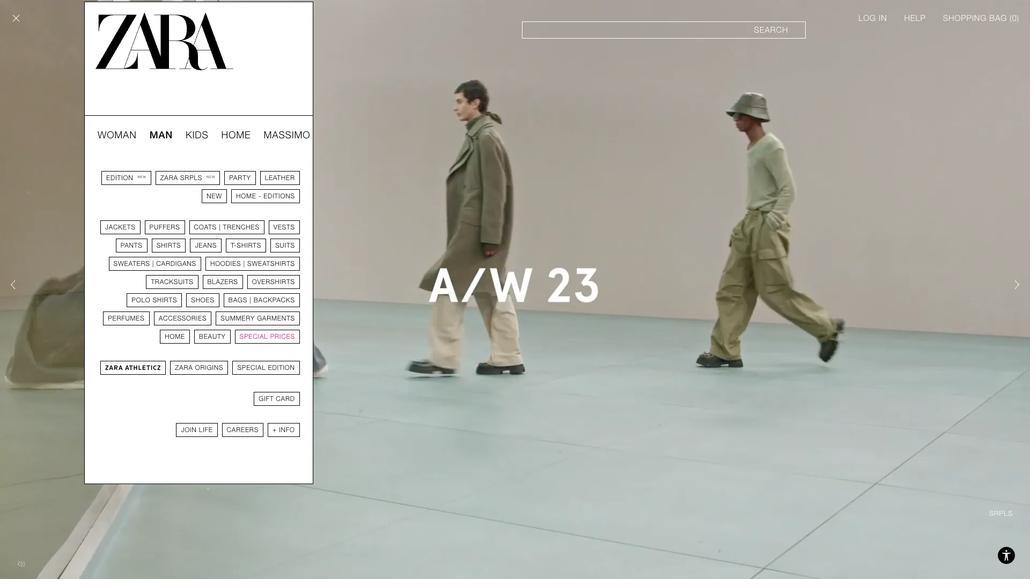 Task type: describe. For each thing, give the bounding box(es) containing it.
careers
[[227, 427, 259, 434]]

join
[[181, 427, 197, 434]]

suits
[[275, 242, 295, 250]]

summery garments link
[[216, 312, 300, 326]]

coats
[[194, 224, 217, 231]]

leather link
[[260, 171, 300, 185]]

t-shirts link
[[226, 239, 266, 253]]

garments
[[257, 315, 295, 323]]

| for bags
[[250, 297, 252, 304]]

bags | backpacks
[[229, 297, 295, 304]]

polo shirts link
[[127, 294, 182, 308]]

bag
[[990, 13, 1007, 23]]

jackets link
[[100, 221, 140, 235]]

log in
[[859, 13, 887, 23]]

+
[[273, 427, 277, 434]]

edition new zara srpls new party
[[106, 174, 251, 182]]

pants
[[121, 242, 143, 250]]

accessories link
[[154, 312, 212, 326]]

zara for zara athleticz
[[105, 364, 123, 372]]

special edition link
[[233, 361, 300, 375]]

1 vertical spatial home
[[236, 193, 256, 200]]

0 horizontal spatial home link
[[160, 330, 190, 344]]

perfumes link
[[103, 312, 150, 326]]

woman
[[98, 129, 137, 141]]

shirts for polo shirts
[[153, 297, 177, 304]]

leather
[[265, 174, 295, 182]]

kids
[[186, 129, 209, 141]]

home - editions
[[236, 193, 295, 200]]

| for coats
[[219, 224, 221, 231]]

massimo dutti link
[[264, 129, 342, 142]]

special edition
[[237, 364, 295, 372]]

shoes link
[[186, 294, 219, 308]]

help
[[905, 13, 926, 23]]

sweaters | cardigans
[[114, 260, 196, 268]]

jackets
[[105, 224, 136, 231]]

card
[[276, 396, 295, 403]]

join life
[[181, 427, 213, 434]]

0 status
[[1012, 13, 1017, 23]]

coats | trenches link
[[189, 221, 264, 235]]

shopping
[[943, 13, 987, 23]]

massimo
[[264, 129, 310, 141]]

life
[[199, 427, 213, 434]]

blazers
[[207, 279, 238, 286]]

accessories
[[159, 315, 207, 323]]

sweaters | cardigans link
[[109, 257, 201, 271]]

-
[[259, 193, 261, 200]]

zara origins link
[[170, 361, 228, 375]]

zara logo united states. image
[[96, 13, 233, 70]]

polo shirts
[[132, 297, 177, 304]]

polo
[[132, 297, 150, 304]]

shirts for t-shirts
[[237, 242, 261, 250]]

suits link
[[271, 239, 300, 253]]

+ info
[[273, 427, 295, 434]]

overshirts
[[252, 279, 295, 286]]

vests
[[274, 224, 295, 231]]

zara left srpls
[[160, 174, 178, 182]]

zara athleticz link
[[100, 361, 166, 375]]

hoodies
[[210, 260, 241, 268]]

overshirts link
[[247, 275, 300, 289]]

home for top home link
[[221, 129, 251, 141]]

search link
[[522, 21, 806, 39]]

puffers link
[[145, 221, 185, 235]]

gift
[[259, 396, 274, 403]]

bags
[[229, 297, 247, 304]]

puffers
[[150, 224, 180, 231]]

cardigans
[[156, 260, 196, 268]]

special prices link
[[235, 330, 300, 344]]

(
[[1010, 13, 1012, 23]]

| for sweaters
[[152, 260, 154, 268]]

woman link
[[98, 129, 137, 142]]

perfumes
[[108, 315, 145, 323]]

shopping bag ( 0 )
[[943, 13, 1020, 23]]

beauty
[[199, 333, 226, 341]]

hoodies | sweatshirts
[[210, 260, 295, 268]]

+ info link
[[268, 423, 300, 437]]

shoes
[[191, 297, 215, 304]]



Task type: vqa. For each thing, say whether or not it's contained in the screenshot.
TRF to the left
no



Task type: locate. For each thing, give the bounding box(es) containing it.
| right "sweaters"
[[152, 260, 154, 268]]

home link down accessories link
[[160, 330, 190, 344]]

special for special prices
[[240, 333, 268, 341]]

shirts link
[[152, 239, 186, 253]]

| down the t-shirts link
[[243, 260, 245, 268]]

0 vertical spatial edition
[[106, 174, 133, 182]]

| right coats at the left
[[219, 224, 221, 231]]

0 vertical spatial home link
[[221, 129, 251, 142]]

pants link
[[116, 239, 147, 253]]

home right kids
[[221, 129, 251, 141]]

2 vertical spatial home
[[165, 333, 185, 341]]

zara inside zara athleticz link
[[105, 364, 123, 372]]

shirts up hoodies | sweatshirts
[[237, 242, 261, 250]]

zara left athleticz
[[105, 364, 123, 372]]

special prices
[[240, 333, 295, 341]]

bags | backpacks link
[[224, 294, 300, 308]]

shirts down puffers link
[[157, 242, 181, 250]]

edition down the woman link at the left
[[106, 174, 133, 182]]

shirts
[[157, 242, 181, 250], [237, 242, 261, 250], [153, 297, 177, 304]]

kids link
[[186, 129, 209, 142]]

beauty link
[[194, 330, 231, 344]]

Product search search field
[[522, 21, 806, 39]]

srpls
[[180, 174, 202, 182]]

0 vertical spatial home
[[221, 129, 251, 141]]

home for the leftmost home link
[[165, 333, 185, 341]]

0
[[1012, 13, 1017, 23]]

log in link
[[859, 13, 887, 24]]

coats | trenches
[[194, 224, 260, 231]]

special for special edition
[[237, 364, 266, 372]]

zara
[[160, 174, 178, 182], [105, 364, 123, 372], [175, 364, 193, 372]]

1 horizontal spatial edition
[[268, 364, 295, 372]]

special
[[240, 333, 268, 341], [237, 364, 266, 372]]

sweatshirts
[[247, 260, 295, 268]]

home down accessories link
[[165, 333, 185, 341]]

special down summery garments on the left
[[240, 333, 268, 341]]

edition
[[106, 174, 133, 182], [268, 364, 295, 372]]

1 vertical spatial edition
[[268, 364, 295, 372]]

| for hoodies
[[243, 260, 245, 268]]

zara for zara origins
[[175, 364, 193, 372]]

vests link
[[269, 221, 300, 235]]

origins
[[195, 364, 223, 372]]

new link
[[202, 189, 227, 203]]

1 vertical spatial special
[[237, 364, 266, 372]]

zara athleticz
[[105, 364, 161, 372]]

athleticz
[[125, 364, 161, 372]]

join life link
[[176, 423, 218, 437]]

1 horizontal spatial home link
[[221, 129, 251, 142]]

home - editions link
[[231, 189, 300, 203]]

home link right kids link
[[221, 129, 251, 142]]

special up gift
[[237, 364, 266, 372]]

shirts down tracksuits link
[[153, 297, 177, 304]]

backpacks
[[254, 297, 295, 304]]

man
[[150, 129, 173, 141]]

man link
[[150, 129, 173, 142]]

help link
[[905, 13, 926, 24]]

prices
[[270, 333, 295, 341]]

tracksuits link
[[146, 275, 198, 289]]

careers link
[[222, 423, 264, 437]]

zara origins
[[175, 364, 223, 372]]

)
[[1017, 13, 1020, 23]]

zara left origins
[[175, 364, 193, 372]]

search
[[754, 25, 789, 35]]

home left -
[[236, 193, 256, 200]]

zara inside the "zara origins" 'link'
[[175, 364, 193, 372]]

t-
[[231, 242, 237, 250]]

tracksuits
[[151, 279, 193, 286]]

massimo dutti
[[264, 129, 342, 141]]

1 vertical spatial home link
[[160, 330, 190, 344]]

summery
[[221, 315, 255, 323]]

jeans
[[195, 242, 217, 250]]

blazers link
[[203, 275, 243, 289]]

home link
[[221, 129, 251, 142], [160, 330, 190, 344]]

turn on/turn off sound image
[[13, 556, 30, 573]]

edition down prices
[[268, 364, 295, 372]]

trenches
[[223, 224, 260, 231]]

in
[[879, 13, 887, 23]]

jeans link
[[190, 239, 222, 253]]

| right bags on the bottom
[[250, 297, 252, 304]]

party link
[[225, 171, 256, 185]]

log
[[859, 13, 876, 23]]

editions
[[264, 193, 295, 200]]

party
[[229, 174, 251, 182]]

info
[[279, 427, 295, 434]]

t-shirts
[[231, 242, 261, 250]]

sweaters
[[114, 260, 150, 268]]

hoodies | sweatshirts link
[[206, 257, 300, 271]]

summery garments
[[221, 315, 295, 323]]

gift card link
[[254, 392, 300, 406]]

0 vertical spatial special
[[240, 333, 268, 341]]

new
[[138, 175, 146, 179], [207, 175, 215, 179], [207, 193, 222, 200]]

0 horizontal spatial edition
[[106, 174, 133, 182]]

dutti
[[314, 129, 342, 141]]

home
[[221, 129, 251, 141], [236, 193, 256, 200], [165, 333, 185, 341]]

|
[[219, 224, 221, 231], [152, 260, 154, 268], [243, 260, 245, 268], [250, 297, 252, 304]]

zara logo united states. go to homepage image
[[96, 13, 233, 70]]



